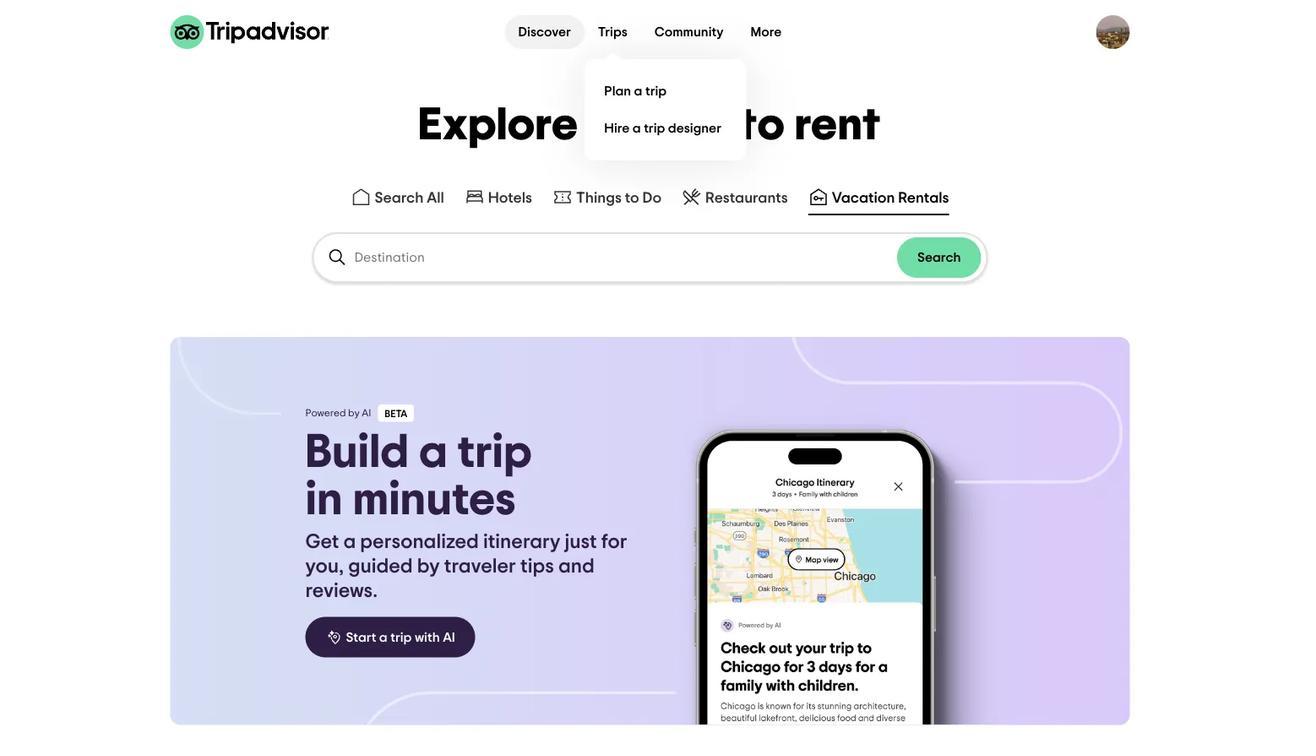 Task type: describe. For each thing, give the bounding box(es) containing it.
build a trip in minutes
[[306, 429, 532, 524]]

explore
[[419, 103, 579, 148]]

you,
[[306, 557, 344, 577]]

hotels link
[[465, 187, 533, 207]]

powered
[[306, 409, 346, 419]]

search for search all
[[375, 190, 424, 205]]

designer
[[668, 122, 722, 135]]

vacation rentals button
[[805, 183, 953, 216]]

search search field down things to do on the top of page
[[355, 250, 898, 265]]

a for plan
[[634, 85, 643, 98]]

discover button
[[505, 15, 585, 49]]

explore places to rent
[[419, 103, 882, 148]]

trips
[[598, 25, 628, 39]]

get
[[306, 533, 339, 553]]

restaurants button
[[679, 183, 792, 216]]

search for search
[[918, 251, 962, 265]]

and
[[559, 557, 595, 577]]

ai inside button
[[443, 631, 455, 645]]

0 vertical spatial to
[[740, 103, 786, 148]]

places
[[589, 103, 730, 148]]

menu containing plan a trip
[[584, 59, 747, 161]]

start
[[346, 631, 377, 645]]

search button
[[898, 238, 982, 278]]

do
[[643, 190, 662, 205]]

discover
[[519, 25, 571, 39]]

community button
[[641, 15, 738, 49]]

rentals
[[899, 190, 950, 205]]

search all
[[375, 190, 444, 205]]

start a trip with ai button
[[306, 618, 476, 658]]

just
[[565, 533, 597, 553]]

things
[[576, 190, 622, 205]]

restaurants link
[[682, 187, 788, 207]]

with
[[415, 631, 440, 645]]

vacation rentals
[[832, 190, 950, 205]]

hire a trip designer link
[[598, 110, 733, 147]]

profile picture image
[[1097, 15, 1131, 49]]

tips
[[521, 557, 554, 577]]

search search field containing search
[[314, 234, 987, 282]]

a for start
[[379, 631, 388, 645]]

hire
[[605, 122, 630, 135]]

things to do
[[576, 190, 662, 205]]

hotels button
[[461, 183, 536, 216]]

personalized
[[360, 533, 479, 553]]

vacation
[[832, 190, 895, 205]]

trips button
[[585, 15, 641, 49]]

for
[[602, 533, 628, 553]]

guided
[[348, 557, 413, 577]]

tab list containing search all
[[0, 180, 1301, 219]]

plan a trip
[[605, 85, 667, 98]]

all
[[427, 190, 444, 205]]

trip for plan a trip
[[646, 85, 667, 98]]



Task type: vqa. For each thing, say whether or not it's contained in the screenshot.
Do Not Sell My Personal Information
no



Task type: locate. For each thing, give the bounding box(es) containing it.
powered by ai
[[306, 409, 371, 419]]

a inside "link"
[[634, 85, 643, 98]]

build
[[306, 429, 409, 476]]

search inside search box
[[918, 251, 962, 265]]

trip
[[646, 85, 667, 98], [644, 122, 666, 135], [458, 429, 532, 476], [391, 631, 412, 645]]

by inside get a personalized itinerary just for you, guided by traveler tips and reviews.
[[417, 557, 440, 577]]

ai right with
[[443, 631, 455, 645]]

ai left beta
[[362, 409, 371, 419]]

itinerary
[[484, 533, 561, 553]]

beta
[[385, 410, 408, 420]]

to
[[740, 103, 786, 148], [625, 190, 640, 205]]

search search field down the do on the top of page
[[314, 234, 987, 282]]

1 horizontal spatial to
[[740, 103, 786, 148]]

in
[[306, 476, 343, 524]]

1 vertical spatial ai
[[443, 631, 455, 645]]

trip inside button
[[391, 631, 412, 645]]

0 horizontal spatial to
[[625, 190, 640, 205]]

by
[[348, 409, 360, 419], [417, 557, 440, 577]]

minutes
[[353, 476, 516, 524]]

a for build
[[419, 429, 448, 476]]

restaurants
[[706, 190, 788, 205]]

1 vertical spatial by
[[417, 557, 440, 577]]

a right "get"
[[344, 533, 356, 553]]

1 horizontal spatial search
[[918, 251, 962, 265]]

vacation rentals link
[[809, 187, 950, 207]]

things to do button
[[549, 183, 665, 216]]

a right start
[[379, 631, 388, 645]]

a right hire
[[633, 122, 641, 135]]

0 vertical spatial by
[[348, 409, 360, 419]]

more
[[751, 25, 782, 39]]

plan
[[605, 85, 632, 98]]

1 vertical spatial to
[[625, 190, 640, 205]]

search
[[375, 190, 424, 205], [918, 251, 962, 265]]

0 vertical spatial search
[[375, 190, 424, 205]]

start a trip with ai
[[346, 631, 455, 645]]

traveler
[[444, 557, 516, 577]]

a inside build a trip in minutes
[[419, 429, 448, 476]]

1 horizontal spatial by
[[417, 557, 440, 577]]

to left the do on the top of page
[[625, 190, 640, 205]]

tab list
[[0, 180, 1301, 219]]

a right build
[[419, 429, 448, 476]]

a inside button
[[379, 631, 388, 645]]

trip for start a trip with ai
[[391, 631, 412, 645]]

0 horizontal spatial ai
[[362, 409, 371, 419]]

0 horizontal spatial search
[[375, 190, 424, 205]]

a right plan
[[634, 85, 643, 98]]

get a personalized itinerary just for you, guided by traveler tips and reviews.
[[306, 533, 628, 602]]

hotels
[[488, 190, 533, 205]]

1 vertical spatial search
[[918, 251, 962, 265]]

trip inside "link"
[[646, 85, 667, 98]]

a for get
[[344, 533, 356, 553]]

0 vertical spatial ai
[[362, 409, 371, 419]]

search all button
[[348, 183, 448, 216]]

more button
[[738, 15, 796, 49]]

a
[[634, 85, 643, 98], [633, 122, 641, 135], [419, 429, 448, 476], [344, 533, 356, 553], [379, 631, 388, 645]]

trip for hire a trip designer
[[644, 122, 666, 135]]

menu
[[584, 59, 747, 161]]

0 horizontal spatial by
[[348, 409, 360, 419]]

search left the all
[[375, 190, 424, 205]]

by down personalized
[[417, 557, 440, 577]]

a for hire
[[633, 122, 641, 135]]

a inside get a personalized itinerary just for you, guided by traveler tips and reviews.
[[344, 533, 356, 553]]

community
[[655, 25, 724, 39]]

1 horizontal spatial ai
[[443, 631, 455, 645]]

plan a trip link
[[598, 73, 733, 110]]

search down rentals
[[918, 251, 962, 265]]

to right designer at the top right
[[740, 103, 786, 148]]

tripadvisor image
[[170, 15, 329, 49]]

search image
[[328, 248, 348, 268]]

Search search field
[[314, 234, 987, 282], [355, 250, 898, 265]]

things to do link
[[553, 187, 662, 207]]

reviews.
[[306, 582, 378, 602]]

rent
[[796, 103, 882, 148]]

trip inside build a trip in minutes
[[458, 429, 532, 476]]

by right powered
[[348, 409, 360, 419]]

trip for build a trip in minutes
[[458, 429, 532, 476]]

ai
[[362, 409, 371, 419], [443, 631, 455, 645]]

hire a trip designer
[[605, 122, 722, 135]]

to inside things to do link
[[625, 190, 640, 205]]



